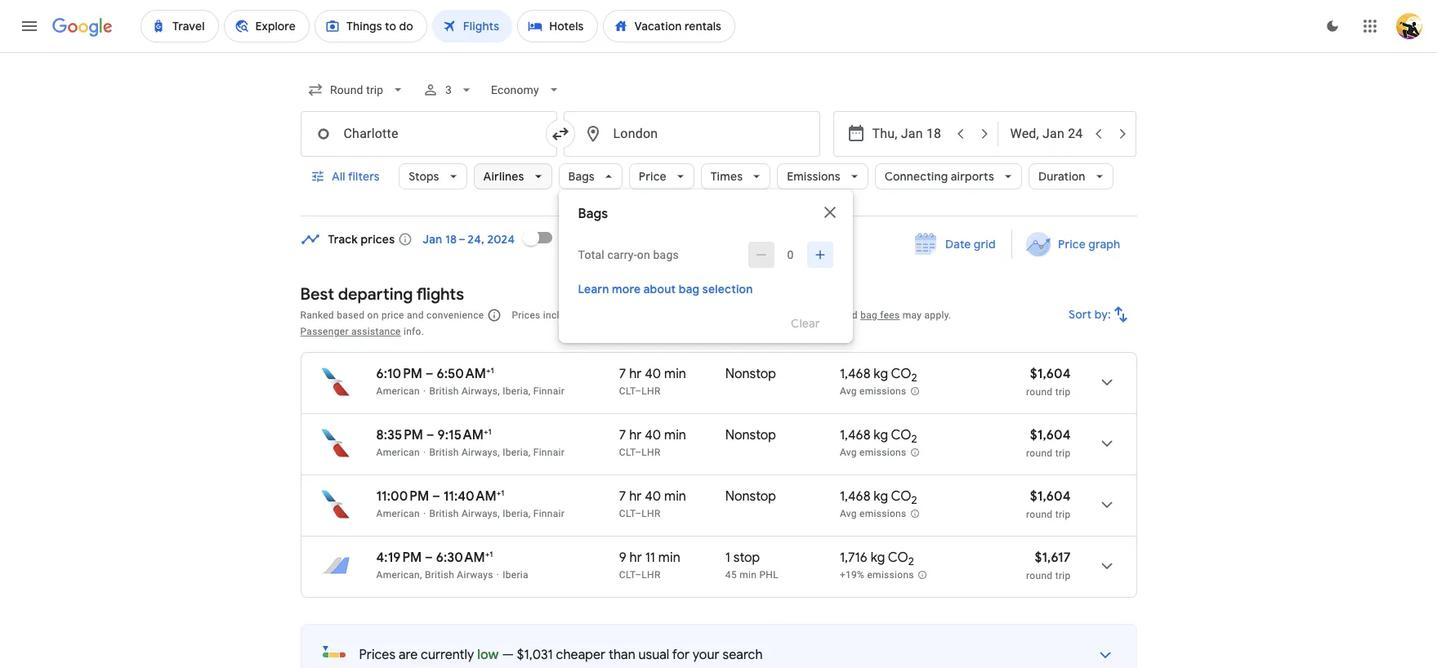 Task type: locate. For each thing, give the bounding box(es) containing it.
– inside 9 hr 11 min clt – lhr
[[635, 570, 642, 581]]

None field
[[300, 75, 412, 105], [484, 75, 568, 105], [300, 75, 412, 105], [484, 75, 568, 105]]

None text field
[[563, 111, 820, 157]]

1
[[491, 365, 494, 376], [488, 427, 492, 437], [501, 488, 504, 498], [490, 549, 493, 560], [725, 550, 731, 566]]

1 vertical spatial $1,604
[[1030, 427, 1071, 444]]

stop
[[734, 550, 760, 566]]

+19% emissions
[[840, 570, 914, 581]]

connecting
[[885, 169, 948, 184]]

graph
[[1089, 237, 1121, 252]]

2 vertical spatial nonstop
[[725, 489, 776, 505]]

bags down the swap origin and destination. icon
[[568, 169, 595, 184]]

Departure time: 11:00 PM. text field
[[376, 489, 429, 505]]

selection
[[703, 282, 753, 297]]

british down 6:10 pm – 6:50 am + 1
[[429, 386, 459, 397]]

phl
[[759, 570, 779, 581]]

4 trip from the top
[[1055, 570, 1071, 582]]

0 vertical spatial avg
[[840, 386, 857, 397]]

0 vertical spatial bags
[[568, 169, 595, 184]]

2024
[[487, 232, 515, 247]]

$1,604 round trip for 11:40 am
[[1026, 489, 1071, 520]]

1 trip from the top
[[1055, 386, 1071, 398]]

2 airways, from the top
[[462, 447, 500, 458]]

1 vertical spatial nonstop flight. element
[[725, 427, 776, 446]]

for left your
[[672, 647, 690, 663]]

co inside 1,716 kg co 2
[[888, 550, 908, 566]]

1 horizontal spatial bag
[[861, 310, 878, 321]]

bag left 'may'
[[861, 310, 878, 321]]

assistance
[[351, 326, 401, 337]]

1 vertical spatial prices
[[359, 647, 396, 663]]

3 round from the top
[[1026, 509, 1053, 520]]

avg emissions for 9:15 am
[[840, 447, 907, 459]]

1 avg from the top
[[840, 386, 857, 397]]

0 horizontal spatial price
[[639, 169, 667, 184]]

and right price
[[407, 310, 424, 321]]

bag right about
[[679, 282, 700, 297]]

2 vertical spatial 40
[[645, 489, 661, 505]]

2 british airways, iberia, finnair from the top
[[429, 447, 565, 458]]

best departing flights
[[300, 284, 464, 305]]

1 vertical spatial 7 hr 40 min clt – lhr
[[619, 427, 686, 458]]

1 stop flight. element
[[725, 550, 760, 569]]

0 vertical spatial airways,
[[462, 386, 500, 397]]

price
[[639, 169, 667, 184], [1058, 237, 1086, 252]]

1 right 9:15 am
[[488, 427, 492, 437]]

2 vertical spatial american
[[376, 508, 420, 520]]

and right charges
[[841, 310, 858, 321]]

min for 6:50 am
[[664, 366, 686, 382]]

1 vertical spatial price
[[1058, 237, 1086, 252]]

1604 us dollars text field for 9:15 am
[[1030, 427, 1071, 444]]

find the best price region
[[300, 218, 1137, 272]]

Arrival time: 6:30 AM on  Friday, January 19. text field
[[436, 549, 493, 566]]

price for price
[[639, 169, 667, 184]]

2 avg emissions from the top
[[840, 447, 907, 459]]

0 vertical spatial price
[[639, 169, 667, 184]]

1 7 hr 40 min clt – lhr from the top
[[619, 366, 686, 397]]

for
[[678, 310, 691, 321], [672, 647, 690, 663]]

0 vertical spatial iberia,
[[503, 386, 531, 397]]

0 vertical spatial nonstop
[[725, 366, 776, 382]]

2 vertical spatial nonstop flight. element
[[725, 489, 776, 507]]

british airways, iberia, finnair down arrival time: 11:40 am on  friday, january 19. text box
[[429, 508, 565, 520]]

2 for 9:15 am
[[911, 432, 917, 446]]

Arrival time: 11:40 AM on  Friday, January 19. text field
[[443, 488, 504, 505]]

bags down bags popup button
[[578, 206, 608, 222]]

$1,604 for 11:40 am
[[1030, 489, 1071, 505]]

bags
[[568, 169, 595, 184], [578, 206, 608, 222]]

iberia
[[503, 570, 528, 581]]

total duration 7 hr 40 min. element for 11:40 am
[[619, 489, 725, 507]]

3 40 from the top
[[645, 489, 661, 505]]

kg for 11:40 am
[[874, 489, 888, 505]]

2 for 11:40 am
[[911, 494, 917, 508]]

avg for 9:15 am
[[840, 447, 857, 459]]

1 1604 us dollars text field from the top
[[1030, 366, 1071, 382]]

2 hr from the top
[[629, 427, 642, 444]]

american down the 8:35 pm
[[376, 447, 420, 458]]

3 lhr from the top
[[642, 508, 661, 520]]

3 finnair from the top
[[533, 508, 565, 520]]

trip left flight details. leaves charlotte douglas international airport at 6:10 pm on thursday, january 18 and arrives at heathrow airport at 6:50 am on friday, january 19. "image"
[[1055, 386, 1071, 398]]

1 horizontal spatial on
[[637, 248, 650, 261]]

price button
[[629, 157, 694, 196]]

flight details. leaves charlotte douglas international airport at 8:35 pm on thursday, january 18 and arrives at heathrow airport at 9:15 am on friday, january 19. image
[[1087, 424, 1126, 463]]

avg emissions
[[840, 386, 907, 397], [840, 447, 907, 459], [840, 508, 907, 520]]

round down $1,617 text box
[[1026, 570, 1053, 582]]

total carry-on bags
[[578, 248, 679, 261]]

airways,
[[462, 386, 500, 397], [462, 447, 500, 458], [462, 508, 500, 520]]

trip inside $1,617 round trip
[[1055, 570, 1071, 582]]

1 vertical spatial $1,604 round trip
[[1026, 427, 1071, 459]]

1 vertical spatial avg
[[840, 447, 857, 459]]

nonstop for 6:50 am
[[725, 366, 776, 382]]

1 inside 4:19 pm – 6:30 am + 1
[[490, 549, 493, 560]]

3 clt from the top
[[619, 508, 635, 520]]

7 for 9:15 am
[[619, 427, 626, 444]]

11
[[645, 550, 655, 566]]

1 horizontal spatial and
[[841, 310, 858, 321]]

trip for 6:30 am
[[1055, 570, 1071, 582]]

2 vertical spatial 7
[[619, 489, 626, 505]]

 image
[[497, 570, 499, 581]]

hr for 6:50 am
[[629, 366, 642, 382]]

2 iberia, from the top
[[503, 447, 531, 458]]

airways, down arrival time: 11:40 am on  friday, january 19. text box
[[462, 508, 500, 520]]

date grid button
[[903, 230, 1009, 259]]

2 vertical spatial $1,604
[[1030, 489, 1071, 505]]

—
[[502, 647, 514, 663]]

3 hr from the top
[[629, 489, 642, 505]]

1,468 for 9:15 am
[[840, 427, 871, 444]]

$1,604 left flight details. leaves charlotte douglas international airport at 11:00 pm on thursday, january 18 and arrives at heathrow airport at 11:40 am on friday, january 19. image
[[1030, 489, 1071, 505]]

+ inside 4:19 pm – 6:30 am + 1
[[485, 549, 490, 560]]

british airways, iberia, finnair down arrival time: 9:15 am on  friday, january 19. text field
[[429, 447, 565, 458]]

duration button
[[1029, 157, 1113, 196]]

on up the assistance
[[367, 310, 379, 321]]

clt for 9:15 am
[[619, 447, 635, 458]]

kg inside 1,716 kg co 2
[[871, 550, 885, 566]]

2 inside 1,716 kg co 2
[[908, 555, 914, 569]]

1 $1,604 round trip from the top
[[1026, 366, 1071, 398]]

$1,604 round trip
[[1026, 366, 1071, 398], [1026, 427, 1071, 459], [1026, 489, 1071, 520]]

2 clt from the top
[[619, 447, 635, 458]]

0 vertical spatial avg emissions
[[840, 386, 907, 397]]

1 total duration 7 hr 40 min. element from the top
[[619, 366, 725, 385]]

7 for 11:40 am
[[619, 489, 626, 505]]

1 vertical spatial total duration 7 hr 40 min. element
[[619, 427, 725, 446]]

price left 'graph'
[[1058, 237, 1086, 252]]

1 vertical spatial nonstop
[[725, 427, 776, 444]]

trip down $1,617 text box
[[1055, 570, 1071, 582]]

1 horizontal spatial price
[[1058, 237, 1086, 252]]

3
[[445, 83, 452, 96], [693, 310, 699, 321]]

45
[[725, 570, 737, 581]]

1 british airways, iberia, finnair from the top
[[429, 386, 565, 397]]

11:40 am
[[443, 489, 497, 505]]

1 right 6:50 am
[[491, 365, 494, 376]]

2 vertical spatial iberia,
[[503, 508, 531, 520]]

3 1,468 kg co 2 from the top
[[840, 489, 917, 508]]

1604 US dollars text field
[[1030, 366, 1071, 382], [1030, 427, 1071, 444]]

3 british airways, iberia, finnair from the top
[[429, 508, 565, 520]]

prices left are
[[359, 647, 396, 663]]

+19%
[[840, 570, 865, 581]]

all
[[331, 169, 345, 184]]

3 total duration 7 hr 40 min. element from the top
[[619, 489, 725, 507]]

+ inside 6:10 pm – 6:50 am + 1
[[486, 365, 491, 376]]

2 avg from the top
[[840, 447, 857, 459]]

1 up 45
[[725, 550, 731, 566]]

british airways, iberia, finnair
[[429, 386, 565, 397], [429, 447, 565, 458], [429, 508, 565, 520]]

0 horizontal spatial bag
[[679, 282, 700, 297]]

learn
[[578, 282, 609, 297]]

round left flight details. leaves charlotte douglas international airport at 6:10 pm on thursday, january 18 and arrives at heathrow airport at 6:50 am on friday, january 19. "image"
[[1026, 386, 1053, 398]]

3 avg from the top
[[840, 508, 857, 520]]

1 horizontal spatial 3
[[693, 310, 699, 321]]

american down departure time: 6:10 pm. 'text box'
[[376, 386, 420, 397]]

optional
[[760, 310, 799, 321]]

price for price graph
[[1058, 237, 1086, 252]]

iberia, for 11:40 am
[[503, 508, 531, 520]]

0 vertical spatial british airways, iberia, finnair
[[429, 386, 565, 397]]

1 vertical spatial 1,468 kg co 2
[[840, 427, 917, 446]]

0 vertical spatial $1,604
[[1030, 366, 1071, 382]]

7 hr 40 min clt – lhr
[[619, 366, 686, 397], [619, 427, 686, 458], [619, 489, 686, 520]]

2 nonstop from the top
[[725, 427, 776, 444]]

emissions for 11:40 am
[[860, 508, 907, 520]]

on inside best departing flights main content
[[367, 310, 379, 321]]

1 vertical spatial 40
[[645, 427, 661, 444]]

best
[[300, 284, 334, 305]]

avg for 6:50 am
[[840, 386, 857, 397]]

0 vertical spatial finnair
[[533, 386, 565, 397]]

2 nonstop flight. element from the top
[[725, 427, 776, 446]]

trip down $1,604 text box
[[1055, 509, 1071, 520]]

2 round from the top
[[1026, 448, 1053, 459]]

$1,604 left flight details. leaves charlotte douglas international airport at 6:10 pm on thursday, january 18 and arrives at heathrow airport at 6:50 am on friday, january 19. "image"
[[1030, 366, 1071, 382]]

1 avg emissions from the top
[[840, 386, 907, 397]]

4:19 pm
[[376, 550, 422, 566]]

2 vertical spatial 1,468
[[840, 489, 871, 505]]

0 vertical spatial 1,468
[[840, 366, 871, 382]]

are
[[399, 647, 418, 663]]

nonstop flight. element
[[725, 366, 776, 385], [725, 427, 776, 446], [725, 489, 776, 507]]

2 $1,604 round trip from the top
[[1026, 427, 1071, 459]]

swap origin and destination. image
[[550, 124, 570, 144]]

prices right learn more about ranking icon at top
[[512, 310, 541, 321]]

Departure time: 8:35 PM. text field
[[376, 427, 423, 444]]

1604 us dollars text field for 6:50 am
[[1030, 366, 1071, 382]]

2 40 from the top
[[645, 427, 661, 444]]

1,468 kg co 2 for 11:40 am
[[840, 489, 917, 508]]

1 iberia, from the top
[[503, 386, 531, 397]]

1 fees from the left
[[655, 310, 675, 321]]

1 7 from the top
[[619, 366, 626, 382]]

2 vertical spatial 1,468 kg co 2
[[840, 489, 917, 508]]

1 vertical spatial finnair
[[533, 447, 565, 458]]

0 vertical spatial 3
[[445, 83, 452, 96]]

$1,604 round trip up $1,617 text box
[[1026, 489, 1071, 520]]

fees
[[655, 310, 675, 321], [880, 310, 900, 321]]

round down $1,604 text box
[[1026, 509, 1053, 520]]

0 vertical spatial american
[[376, 386, 420, 397]]

airways, down the arrival time: 6:50 am on  friday, january 19. text field
[[462, 386, 500, 397]]

carry-
[[608, 248, 637, 261]]

0 vertical spatial $1,604 round trip
[[1026, 366, 1071, 398]]

2 and from the left
[[841, 310, 858, 321]]

on left bags
[[637, 248, 650, 261]]

date grid
[[945, 237, 995, 252]]

1 vertical spatial bag
[[861, 310, 878, 321]]

1 airways, from the top
[[462, 386, 500, 397]]

0 vertical spatial nonstop flight. element
[[725, 366, 776, 385]]

 image inside best departing flights main content
[[497, 570, 499, 581]]

best departing flights main content
[[300, 218, 1137, 668]]

1 vertical spatial on
[[367, 310, 379, 321]]

$1,617
[[1035, 550, 1071, 566]]

3 iberia, from the top
[[503, 508, 531, 520]]

1 vertical spatial 7
[[619, 427, 626, 444]]

1 40 from the top
[[645, 366, 661, 382]]

fees left 'may'
[[880, 310, 900, 321]]

$1,604 round trip up $1,604 text box
[[1026, 427, 1071, 459]]

1 vertical spatial 1604 us dollars text field
[[1030, 427, 1071, 444]]

lhr inside 9 hr 11 min clt – lhr
[[642, 570, 661, 581]]

airlines button
[[474, 157, 552, 196]]

jan
[[423, 232, 442, 247]]

round inside $1,617 round trip
[[1026, 570, 1053, 582]]

0 horizontal spatial and
[[407, 310, 424, 321]]

– inside 4:19 pm – 6:30 am + 1
[[425, 550, 433, 566]]

2 vertical spatial finnair
[[533, 508, 565, 520]]

on
[[637, 248, 650, 261], [367, 310, 379, 321]]

1,716
[[840, 550, 868, 566]]

2 american from the top
[[376, 447, 420, 458]]

2 $1,604 from the top
[[1030, 427, 1071, 444]]

0 vertical spatial total duration 7 hr 40 min. element
[[619, 366, 725, 385]]

price inside popup button
[[639, 169, 667, 184]]

total duration 7 hr 40 min. element for 6:50 am
[[619, 366, 725, 385]]

1 horizontal spatial fees
[[880, 310, 900, 321]]

1604 us dollars text field left flight details. leaves charlotte douglas international airport at 8:35 pm on thursday, january 18 and arrives at heathrow airport at 9:15 am on friday, january 19. image
[[1030, 427, 1071, 444]]

3 trip from the top
[[1055, 509, 1071, 520]]

1 clt from the top
[[619, 386, 635, 397]]

2 vertical spatial airways,
[[462, 508, 500, 520]]

1 round from the top
[[1026, 386, 1053, 398]]

0 horizontal spatial 3
[[445, 83, 452, 96]]

co
[[891, 366, 911, 382], [891, 427, 911, 444], [891, 489, 911, 505], [888, 550, 908, 566]]

Arrival time: 6:50 AM on  Friday, January 19. text field
[[437, 365, 494, 382]]

3 $1,604 round trip from the top
[[1026, 489, 1071, 520]]

0 horizontal spatial on
[[367, 310, 379, 321]]

trip for 6:50 am
[[1055, 386, 1071, 398]]

$1,604
[[1030, 366, 1071, 382], [1030, 427, 1071, 444], [1030, 489, 1071, 505]]

2 vertical spatial avg emissions
[[840, 508, 907, 520]]

+ inside 11:00 pm – 11:40 am + 1
[[497, 488, 501, 498]]

1 american from the top
[[376, 386, 420, 397]]

airways, for 6:50 am
[[462, 386, 500, 397]]

1 for 6:30 am
[[490, 549, 493, 560]]

2 1,468 kg co 2 from the top
[[840, 427, 917, 446]]

1 vertical spatial for
[[672, 647, 690, 663]]

2 1,468 from the top
[[840, 427, 871, 444]]

2 total duration 7 hr 40 min. element from the top
[[619, 427, 725, 446]]

2 for 6:50 am
[[911, 371, 917, 385]]

kg
[[874, 366, 888, 382], [874, 427, 888, 444], [874, 489, 888, 505], [871, 550, 885, 566]]

7 hr 40 min clt – lhr for 9:15 am
[[619, 427, 686, 458]]

1 vertical spatial avg emissions
[[840, 447, 907, 459]]

1 nonstop from the top
[[725, 366, 776, 382]]

1 inside 11:00 pm – 11:40 am + 1
[[501, 488, 504, 498]]

airways, down arrival time: 9:15 am on  friday, january 19. text field
[[462, 447, 500, 458]]

min for 6:30 am
[[658, 550, 680, 566]]

1 vertical spatial airways,
[[462, 447, 500, 458]]

co for 6:50 am
[[891, 366, 911, 382]]

3 7 hr 40 min clt – lhr from the top
[[619, 489, 686, 520]]

nonstop flight. element for 9:15 am
[[725, 427, 776, 446]]

trip left flight details. leaves charlotte douglas international airport at 8:35 pm on thursday, january 18 and arrives at heathrow airport at 9:15 am on friday, january 19. image
[[1055, 448, 1071, 459]]

min inside 9 hr 11 min clt – lhr
[[658, 550, 680, 566]]

2 vertical spatial $1,604 round trip
[[1026, 489, 1071, 520]]

finnair for 9:15 am
[[533, 447, 565, 458]]

0 vertical spatial 1604 us dollars text field
[[1030, 366, 1071, 382]]

3 button
[[416, 70, 481, 109]]

1 vertical spatial american
[[376, 447, 420, 458]]

1 hr from the top
[[629, 366, 642, 382]]

2 vertical spatial british airways, iberia, finnair
[[429, 508, 565, 520]]

price right bags popup button
[[639, 169, 667, 184]]

0 vertical spatial 7
[[619, 366, 626, 382]]

2 trip from the top
[[1055, 448, 1071, 459]]

2 7 hr 40 min clt – lhr from the top
[[619, 427, 686, 458]]

2 for 6:30 am
[[908, 555, 914, 569]]

flights
[[416, 284, 464, 305]]

avg
[[840, 386, 857, 397], [840, 447, 857, 459], [840, 508, 857, 520]]

learn more about tracked prices image
[[398, 232, 413, 247]]

1 lhr from the top
[[642, 386, 661, 397]]

4 lhr from the top
[[642, 570, 661, 581]]

4 clt from the top
[[619, 570, 635, 581]]

1 vertical spatial 1,468
[[840, 427, 871, 444]]

1 up airways
[[490, 549, 493, 560]]

connecting airports
[[885, 169, 994, 184]]

3 1,468 from the top
[[840, 489, 871, 505]]

4 hr from the top
[[630, 550, 642, 566]]

1 nonstop flight. element from the top
[[725, 366, 776, 385]]

1 horizontal spatial prices
[[512, 310, 541, 321]]

clt
[[619, 386, 635, 397], [619, 447, 635, 458], [619, 508, 635, 520], [619, 570, 635, 581]]

nonstop for 9:15 am
[[725, 427, 776, 444]]

1 vertical spatial british airways, iberia, finnair
[[429, 447, 565, 458]]

clt for 11:40 am
[[619, 508, 635, 520]]

prices
[[512, 310, 541, 321], [359, 647, 396, 663]]

british down leaves charlotte douglas international airport at 8:35 pm on thursday, january 18 and arrives at heathrow airport at 9:15 am on friday, january 19. element
[[429, 447, 459, 458]]

2 7 from the top
[[619, 427, 626, 444]]

0 vertical spatial on
[[637, 248, 650, 261]]

$1,604 round trip left flight details. leaves charlotte douglas international airport at 6:10 pm on thursday, january 18 and arrives at heathrow airport at 6:50 am on friday, january 19. "image"
[[1026, 366, 1071, 398]]

min
[[664, 366, 686, 382], [664, 427, 686, 444], [664, 489, 686, 505], [658, 550, 680, 566], [740, 570, 757, 581]]

2 lhr from the top
[[642, 447, 661, 458]]

1604 us dollars text field left flight details. leaves charlotte douglas international airport at 6:10 pm on thursday, january 18 and arrives at heathrow airport at 6:50 am on friday, january 19. "image"
[[1030, 366, 1071, 382]]

british for 9:15 am
[[429, 447, 459, 458]]

kg for 6:50 am
[[874, 366, 888, 382]]

apply.
[[925, 310, 951, 321]]

2 vertical spatial avg
[[840, 508, 857, 520]]

1 inside 6:10 pm – 6:50 am + 1
[[491, 365, 494, 376]]

fees down learn more about bag selection link
[[655, 310, 675, 321]]

learn more about bag selection
[[578, 282, 753, 297]]

1 1,468 from the top
[[840, 366, 871, 382]]

3 nonstop from the top
[[725, 489, 776, 505]]

2 vertical spatial total duration 7 hr 40 min. element
[[619, 489, 725, 507]]

1 inside the 8:35 pm – 9:15 am + 1
[[488, 427, 492, 437]]

0 vertical spatial 7 hr 40 min clt – lhr
[[619, 366, 686, 397]]

and inside prices include required taxes + fees for 3 passengers. optional charges and bag fees may apply. passenger assistance
[[841, 310, 858, 321]]

3 avg emissions from the top
[[840, 508, 907, 520]]

+ inside the 8:35 pm – 9:15 am + 1
[[484, 427, 488, 437]]

3 $1,604 from the top
[[1030, 489, 1071, 505]]

prices inside prices include required taxes + fees for 3 passengers. optional charges and bag fees may apply. passenger assistance
[[512, 310, 541, 321]]

3 nonstop flight. element from the top
[[725, 489, 776, 507]]

round for 11:40 am
[[1026, 509, 1053, 520]]

0 horizontal spatial prices
[[359, 647, 396, 663]]

3 american from the top
[[376, 508, 420, 520]]

leaves charlotte douglas international airport at 4:19 pm on thursday, january 18 and arrives at heathrow airport at 6:30 am on friday, january 19. element
[[376, 549, 493, 566]]

1 vertical spatial 3
[[693, 310, 699, 321]]

None search field
[[300, 70, 1137, 343]]

round
[[1026, 386, 1053, 398], [1026, 448, 1053, 459], [1026, 509, 1053, 520], [1026, 570, 1053, 582]]

nonstop
[[725, 366, 776, 382], [725, 427, 776, 444], [725, 489, 776, 505]]

british airways, iberia, finnair for 6:50 am
[[429, 386, 565, 397]]

british airways, iberia, finnair for 9:15 am
[[429, 447, 565, 458]]

more
[[612, 282, 641, 297]]

40 for 6:50 am
[[645, 366, 661, 382]]

finnair for 6:50 am
[[533, 386, 565, 397]]

hr inside 9 hr 11 min clt – lhr
[[630, 550, 642, 566]]

british for 6:50 am
[[429, 386, 459, 397]]

1 $1,604 from the top
[[1030, 366, 1071, 382]]

1 finnair from the top
[[533, 386, 565, 397]]

date
[[945, 237, 971, 252]]

1 1,468 kg co 2 from the top
[[840, 366, 917, 385]]

british airways, iberia, finnair down the arrival time: 6:50 am on  friday, january 19. text field
[[429, 386, 565, 397]]

0 vertical spatial for
[[678, 310, 691, 321]]

flight details. leaves charlotte douglas international airport at 11:00 pm on thursday, january 18 and arrives at heathrow airport at 11:40 am on friday, january 19. image
[[1087, 485, 1126, 525]]

total
[[578, 248, 605, 261]]

finnair
[[533, 386, 565, 397], [533, 447, 565, 458], [533, 508, 565, 520]]

round up $1,604 text box
[[1026, 448, 1053, 459]]

layover (1 of 1) is a 45 min layover at philadelphia international airport in philadelphia. element
[[725, 569, 832, 582]]

1 right "11:40 am"
[[501, 488, 504, 498]]

clt inside 9 hr 11 min clt – lhr
[[619, 570, 635, 581]]

track prices
[[328, 232, 395, 247]]

all filters
[[331, 169, 379, 184]]

None text field
[[300, 111, 557, 157]]

7 hr 40 min clt – lhr for 11:40 am
[[619, 489, 686, 520]]

british down 11:00 pm – 11:40 am + 1
[[429, 508, 459, 520]]

0 vertical spatial 1,468 kg co 2
[[840, 366, 917, 385]]

+ for 6:50 am
[[486, 365, 491, 376]]

2 1604 us dollars text field from the top
[[1030, 427, 1071, 444]]

iberia, for 9:15 am
[[503, 447, 531, 458]]

$1,604 left flight details. leaves charlotte douglas international airport at 8:35 pm on thursday, january 18 and arrives at heathrow airport at 9:15 am on friday, january 19. image
[[1030, 427, 1071, 444]]

for down learn more about bag selection
[[678, 310, 691, 321]]

2 vertical spatial 7 hr 40 min clt – lhr
[[619, 489, 686, 520]]

0 vertical spatial bag
[[679, 282, 700, 297]]

american down departure time: 11:00 pm. "text field"
[[376, 508, 420, 520]]

finnair for 11:40 am
[[533, 508, 565, 520]]

0 horizontal spatial fees
[[655, 310, 675, 321]]

taxes
[[619, 310, 644, 321]]

price inside button
[[1058, 237, 1086, 252]]

3 airways, from the top
[[462, 508, 500, 520]]

2 finnair from the top
[[533, 447, 565, 458]]

0 vertical spatial prices
[[512, 310, 541, 321]]

total duration 7 hr 40 min. element
[[619, 366, 725, 385], [619, 427, 725, 446], [619, 489, 725, 507]]

airways, for 9:15 am
[[462, 447, 500, 458]]

min inside 1 stop 45 min phl
[[740, 570, 757, 581]]

on for based
[[367, 310, 379, 321]]

1 vertical spatial iberia,
[[503, 447, 531, 458]]

prices include required taxes + fees for 3 passengers. optional charges and bag fees may apply. passenger assistance
[[300, 310, 951, 337]]

Departure time: 6:10 PM. text field
[[376, 366, 422, 382]]

4 round from the top
[[1026, 570, 1053, 582]]

avg emissions for 11:40 am
[[840, 508, 907, 520]]

min for 11:40 am
[[664, 489, 686, 505]]

0 vertical spatial 40
[[645, 366, 661, 382]]

3 7 from the top
[[619, 489, 626, 505]]



Task type: describe. For each thing, give the bounding box(es) containing it.
6:50 am
[[437, 366, 486, 382]]

kg for 6:30 am
[[871, 550, 885, 566]]

learn more about ranking image
[[487, 308, 502, 323]]

0
[[787, 248, 794, 261]]

1 stop 45 min phl
[[725, 550, 779, 581]]

about
[[644, 282, 676, 297]]

british down 4:19 pm – 6:30 am + 1
[[425, 570, 454, 581]]

Return text field
[[1010, 112, 1086, 156]]

none search field containing bags
[[300, 70, 1137, 343]]

leaves charlotte douglas international airport at 6:10 pm on thursday, january 18 and arrives at heathrow airport at 6:50 am on friday, january 19. element
[[376, 365, 494, 382]]

trip for 9:15 am
[[1055, 448, 1071, 459]]

more details image
[[1086, 636, 1125, 668]]

american for 6:10 pm
[[376, 386, 420, 397]]

– inside 6:10 pm – 6:50 am + 1
[[426, 366, 434, 382]]

9
[[619, 550, 627, 566]]

emissions button
[[777, 157, 868, 196]]

kg for 9:15 am
[[874, 427, 888, 444]]

price graph
[[1058, 237, 1121, 252]]

clt for 6:50 am
[[619, 386, 635, 397]]

9:15 am
[[438, 427, 484, 444]]

9 hr 11 min clt – lhr
[[619, 550, 680, 581]]

co for 11:40 am
[[891, 489, 911, 505]]

1,468 for 11:40 am
[[840, 489, 871, 505]]

leaves charlotte douglas international airport at 11:00 pm on thursday, january 18 and arrives at heathrow airport at 11:40 am on friday, january 19. element
[[376, 488, 504, 505]]

airports
[[951, 169, 994, 184]]

stops button
[[399, 157, 467, 196]]

avg emissions for 6:50 am
[[840, 386, 907, 397]]

$1,604 round trip for 9:15 am
[[1026, 427, 1071, 459]]

2 fees from the left
[[880, 310, 900, 321]]

3 inside popup button
[[445, 83, 452, 96]]

trip for 11:40 am
[[1055, 509, 1071, 520]]

track
[[328, 232, 358, 247]]

british airways, iberia, finnair for 11:40 am
[[429, 508, 565, 520]]

connecting airports button
[[875, 157, 1022, 196]]

$1,604 for 9:15 am
[[1030, 427, 1071, 444]]

airlines
[[483, 169, 524, 184]]

$1,617 round trip
[[1026, 550, 1071, 582]]

8:35 pm
[[376, 427, 423, 444]]

$1,604 round trip for 6:50 am
[[1026, 366, 1071, 398]]

18 – 24,
[[445, 232, 484, 247]]

lhr for 11:40 am
[[642, 508, 661, 520]]

change appearance image
[[1313, 7, 1352, 46]]

hr for 9:15 am
[[629, 427, 642, 444]]

lhr for 6:30 am
[[642, 570, 661, 581]]

emissions
[[787, 169, 841, 184]]

1,716 kg co 2
[[840, 550, 914, 569]]

lhr for 9:15 am
[[642, 447, 661, 458]]

low
[[477, 647, 499, 663]]

+ for 6:30 am
[[485, 549, 490, 560]]

filters
[[348, 169, 379, 184]]

american, british airways
[[376, 570, 493, 581]]

round for 6:30 am
[[1026, 570, 1053, 582]]

cheaper
[[556, 647, 606, 663]]

$1,604 for 6:50 am
[[1030, 366, 1071, 382]]

– inside 11:00 pm – 11:40 am + 1
[[432, 489, 440, 505]]

all filters button
[[300, 157, 392, 196]]

bag inside search box
[[679, 282, 700, 297]]

1,468 kg co 2 for 6:50 am
[[840, 366, 917, 385]]

1 for 11:40 am
[[501, 488, 504, 498]]

iberia, for 6:50 am
[[503, 386, 531, 397]]

3 inside prices include required taxes + fees for 3 passengers. optional charges and bag fees may apply. passenger assistance
[[693, 310, 699, 321]]

for inside prices include required taxes + fees for 3 passengers. optional charges and bag fees may apply. passenger assistance
[[678, 310, 691, 321]]

ranked
[[300, 310, 334, 321]]

sort by: button
[[1062, 295, 1137, 334]]

prices for include
[[512, 310, 541, 321]]

prices for are
[[359, 647, 396, 663]]

1 for 9:15 am
[[488, 427, 492, 437]]

1604 US dollars text field
[[1030, 489, 1071, 505]]

times button
[[701, 157, 771, 196]]

8:35 pm – 9:15 am + 1
[[376, 427, 492, 444]]

+ for 9:15 am
[[484, 427, 488, 437]]

– inside the 8:35 pm – 9:15 am + 1
[[426, 427, 434, 444]]

+ inside prices include required taxes + fees for 3 passengers. optional charges and bag fees may apply. passenger assistance
[[647, 310, 653, 321]]

than
[[609, 647, 635, 663]]

prices are currently low — $1,031 cheaper than usual for your search
[[359, 647, 763, 663]]

your
[[693, 647, 720, 663]]

1,468 for 6:50 am
[[840, 366, 871, 382]]

lhr for 6:50 am
[[642, 386, 661, 397]]

+ for 11:40 am
[[497, 488, 501, 498]]

sort
[[1069, 307, 1092, 322]]

nonstop flight. element for 11:40 am
[[725, 489, 776, 507]]

american for 11:00 pm
[[376, 508, 420, 520]]

search
[[723, 647, 763, 663]]

american for 8:35 pm
[[376, 447, 420, 458]]

ranked based on price and convenience
[[300, 310, 484, 321]]

duration
[[1038, 169, 1086, 184]]

based
[[337, 310, 365, 321]]

on for carry-
[[637, 248, 650, 261]]

nonstop flight. element for 6:50 am
[[725, 366, 776, 385]]

stops
[[409, 169, 439, 184]]

bags
[[653, 248, 679, 261]]

Arrival time: 9:15 AM on  Friday, January 19. text field
[[438, 427, 492, 444]]

11:00 pm
[[376, 489, 429, 505]]

6:10 pm – 6:50 am + 1
[[376, 365, 494, 382]]

1 vertical spatial bags
[[578, 206, 608, 222]]

passenger assistance button
[[300, 326, 401, 337]]

charges
[[802, 310, 838, 321]]

40 for 11:40 am
[[645, 489, 661, 505]]

american,
[[376, 570, 422, 581]]

clt for 6:30 am
[[619, 570, 635, 581]]

co for 6:30 am
[[888, 550, 908, 566]]

total duration 9 hr 11 min. element
[[619, 550, 725, 569]]

min for 9:15 am
[[664, 427, 686, 444]]

1 inside 1 stop 45 min phl
[[725, 550, 731, 566]]

airways, for 11:40 am
[[462, 508, 500, 520]]

7 hr 40 min clt – lhr for 6:50 am
[[619, 366, 686, 397]]

bag inside prices include required taxes + fees for 3 passengers. optional charges and bag fees may apply. passenger assistance
[[861, 310, 878, 321]]

bags button
[[559, 157, 623, 196]]

passengers.
[[702, 310, 758, 321]]

times
[[711, 169, 743, 184]]

nonstop for 11:40 am
[[725, 489, 776, 505]]

airways
[[457, 570, 493, 581]]

may
[[903, 310, 922, 321]]

round for 6:50 am
[[1026, 386, 1053, 398]]

convenience
[[427, 310, 484, 321]]

flight details. leaves charlotte douglas international airport at 6:10 pm on thursday, january 18 and arrives at heathrow airport at 6:50 am on friday, january 19. image
[[1087, 363, 1126, 402]]

Departure text field
[[872, 112, 947, 156]]

4:19 pm – 6:30 am + 1
[[376, 549, 493, 566]]

british for 11:40 am
[[429, 508, 459, 520]]

round for 9:15 am
[[1026, 448, 1053, 459]]

grid
[[974, 237, 995, 252]]

hr for 11:40 am
[[629, 489, 642, 505]]

avg for 11:40 am
[[840, 508, 857, 520]]

emissions for 6:50 am
[[860, 386, 907, 397]]

include
[[543, 310, 576, 321]]

required
[[579, 310, 617, 321]]

1617 US dollars text field
[[1035, 550, 1071, 566]]

usual
[[639, 647, 669, 663]]

prices
[[361, 232, 395, 247]]

1 for 6:50 am
[[491, 365, 494, 376]]

6:30 am
[[436, 550, 485, 566]]

40 for 9:15 am
[[645, 427, 661, 444]]

1 and from the left
[[407, 310, 424, 321]]

loading results progress bar
[[0, 52, 1437, 56]]

emissions for 9:15 am
[[860, 447, 907, 459]]

Departure time: 4:19 PM. text field
[[376, 550, 422, 566]]

price
[[381, 310, 404, 321]]

departing
[[338, 284, 413, 305]]

passenger
[[300, 326, 349, 337]]

main menu image
[[20, 16, 39, 36]]

co for 9:15 am
[[891, 427, 911, 444]]

close dialog image
[[820, 203, 840, 222]]

jan 18 – 24, 2024
[[423, 232, 515, 247]]

11:00 pm – 11:40 am + 1
[[376, 488, 504, 505]]

price graph button
[[1016, 230, 1134, 259]]

bags inside popup button
[[568, 169, 595, 184]]

bag fees button
[[861, 310, 900, 321]]

total duration 7 hr 40 min. element for 9:15 am
[[619, 427, 725, 446]]

7 for 6:50 am
[[619, 366, 626, 382]]

sort by:
[[1069, 307, 1111, 322]]

1,468 kg co 2 for 9:15 am
[[840, 427, 917, 446]]

emissions for 6:30 am
[[867, 570, 914, 581]]

currently
[[421, 647, 474, 663]]

hr for 6:30 am
[[630, 550, 642, 566]]

flight details. leaves charlotte douglas international airport at 4:19 pm on thursday, january 18 and arrives at heathrow airport at 6:30 am on friday, january 19. image
[[1087, 547, 1126, 586]]

leaves charlotte douglas international airport at 8:35 pm on thursday, january 18 and arrives at heathrow airport at 9:15 am on friday, january 19. element
[[376, 427, 492, 444]]

by:
[[1094, 307, 1111, 322]]



Task type: vqa. For each thing, say whether or not it's contained in the screenshot.


